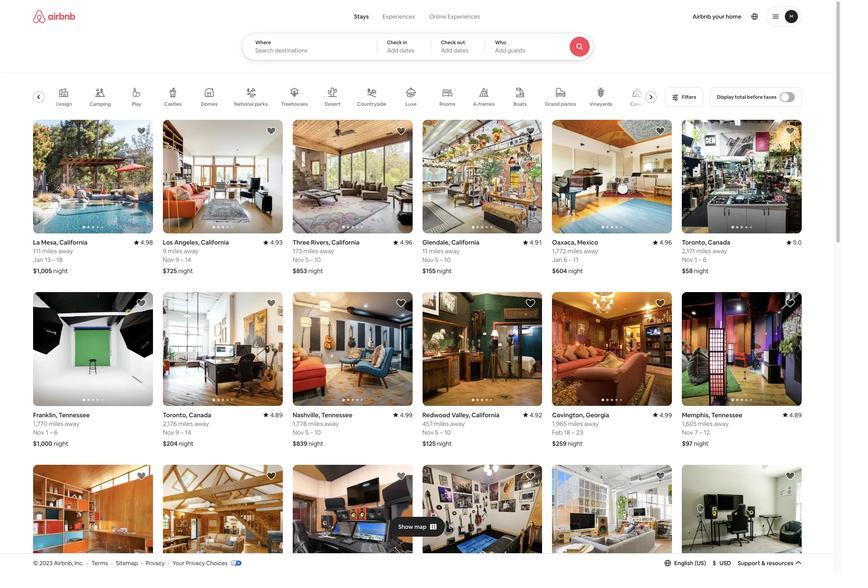 Task type: describe. For each thing, give the bounding box(es) containing it.
luxe
[[406, 101, 417, 108]]

california for la mesa, california 111 miles away jan 13 – 18 $1,005 night
[[59, 239, 87, 247]]

– inside toronto, canada 2,176 miles away nov 9 – 14 $204 night
[[180, 429, 184, 437]]

boats
[[514, 101, 527, 108]]

5.0 out of 5 average rating image
[[787, 239, 802, 247]]

choices
[[206, 560, 228, 567]]

7
[[695, 429, 698, 437]]

night inside "three rivers, california 173 miles away nov 5 – 10 $853 night"
[[308, 267, 323, 275]]

castles
[[164, 101, 182, 108]]

oaxaca, mexico 1,772 miles away jan 6 – 11 $604 night
[[552, 239, 598, 275]]

redwood valley, california 457 miles away nov 5 – 10 $125 night
[[423, 411, 500, 448]]

– inside la mesa, california 111 miles away jan 13 – 18 $1,005 night
[[52, 256, 55, 264]]

18 inside la mesa, california 111 miles away jan 13 – 18 $1,005 night
[[56, 256, 63, 264]]

toronto, for 2,171
[[682, 239, 707, 247]]

– inside 'glendale, california 11 miles away nov 5 – 10 $155 night'
[[440, 256, 443, 264]]

night inside redwood valley, california 457 miles away nov 5 – 10 $125 night
[[437, 440, 452, 448]]

$1,000
[[33, 440, 52, 448]]

– inside 'toronto, canada 2,171 miles away nov 1 – 6 $58 night'
[[699, 256, 702, 264]]

nov for glendale, california 11 miles away nov 5 – 10 $155 night
[[423, 256, 434, 264]]

sitemap
[[116, 560, 138, 567]]

tennessee for franklin, tennessee 1,770 miles away nov 1 – 6 $1,000 night
[[59, 411, 90, 419]]

california for los angeles, california 9 miles away nov 9 – 14 $725 night
[[201, 239, 229, 247]]

toronto, for 2,176
[[163, 411, 188, 419]]

los angeles, california 9 miles away nov 9 – 14 $725 night
[[163, 239, 229, 275]]

miles inside los angeles, california 9 miles away nov 9 – 14 $725 night
[[168, 247, 183, 255]]

support & resources button
[[738, 560, 802, 567]]

4.92 out of 5 average rating image
[[523, 411, 542, 419]]

add to wishlist: nashville, tennessee image
[[396, 299, 406, 309]]

profile element
[[500, 0, 802, 33]]

away inside 'glendale, california 11 miles away nov 5 – 10 $155 night'
[[445, 247, 460, 255]]

rooms
[[440, 101, 456, 108]]

mesa,
[[41, 239, 58, 247]]

1,770
[[33, 420, 47, 428]]

inc.
[[74, 560, 84, 567]]

tennessee for memphis, tennessee 1,605 miles away nov 7 – 12 $97 night
[[712, 411, 743, 419]]

miles inside "three rivers, california 173 miles away nov 5 – 10 $853 night"
[[303, 247, 318, 255]]

redwood
[[423, 411, 450, 419]]

457
[[423, 420, 433, 428]]

night inside nashville, tennessee 1,778 miles away nov 5 – 10 $839 night
[[309, 440, 323, 448]]

covington, georgia 1,965 miles away feb 18 – 23 $259 night
[[552, 411, 609, 448]]

© 2023 airbnb, inc. ·
[[33, 560, 88, 567]]

nov inside redwood valley, california 457 miles away nov 5 – 10 $125 night
[[423, 429, 434, 437]]

glendale, california 11 miles away nov 5 – 10 $155 night
[[423, 239, 480, 275]]

add to wishlist: atlanta, georgia image
[[785, 471, 795, 481]]

$125
[[423, 440, 436, 448]]

camping
[[90, 101, 111, 108]]

5 inside 'glendale, california 11 miles away nov 5 – 10 $155 night'
[[435, 256, 439, 264]]

2,176
[[163, 420, 177, 428]]

desert
[[325, 101, 341, 108]]

add to wishlist: joshua tree, california image
[[136, 471, 146, 481]]

4.96 for oaxaca, mexico 1,772 miles away jan 6 – 11 $604 night
[[660, 239, 672, 247]]

glendale,
[[423, 239, 450, 247]]

23
[[576, 429, 583, 437]]

nov inside los angeles, california 9 miles away nov 9 – 14 $725 night
[[163, 256, 174, 264]]

1,605
[[682, 420, 697, 428]]

away inside oaxaca, mexico 1,772 miles away jan 6 – 11 $604 night
[[584, 247, 598, 255]]

away inside franklin, tennessee 1,770 miles away nov 1 – 6 $1,000 night
[[65, 420, 79, 428]]

add to wishlist: blue ridge, georgia image
[[266, 471, 276, 481]]

2,171
[[682, 247, 695, 255]]

show map
[[398, 523, 427, 531]]

0 vertical spatial 9
[[163, 247, 166, 255]]

national
[[234, 101, 254, 107]]

la mesa, california 111 miles away jan 13 – 18 $1,005 night
[[33, 239, 87, 275]]

add to wishlist: franklin, tennessee image
[[136, 299, 146, 309]]

5 inside nashville, tennessee 1,778 miles away nov 5 – 10 $839 night
[[305, 429, 309, 437]]

4.93 out of 5 average rating image
[[264, 239, 283, 247]]

jan inside oaxaca, mexico 1,772 miles away jan 6 – 11 $604 night
[[552, 256, 562, 264]]

$853
[[293, 267, 307, 275]]

18 inside "covington, georgia 1,965 miles away feb 18 – 23 $259 night"
[[564, 429, 570, 437]]

experiences button
[[376, 8, 422, 25]]

away inside 'toronto, canada 2,171 miles away nov 1 – 6 $58 night'
[[713, 247, 727, 255]]

4.91 out of 5 average rating image
[[523, 239, 542, 247]]

$
[[713, 560, 716, 567]]

4.89 out of 5 average rating image for memphis, tennessee 1,605 miles away nov 7 – 12 $97 night
[[783, 411, 802, 419]]

check for check out add dates
[[441, 39, 456, 46]]

add to wishlist: los angeles, california image
[[266, 126, 276, 136]]

canada for 2,171 miles away
[[708, 239, 731, 247]]

2 privacy from the left
[[186, 560, 205, 567]]

terms
[[92, 560, 108, 567]]

filters button
[[665, 87, 703, 107]]

parks
[[255, 101, 268, 107]]

3 · from the left
[[141, 560, 142, 567]]

add to wishlist: memphis, tennessee image
[[785, 299, 795, 309]]

6 for franklin, tennessee 1,770 miles away nov 1 – 6 $1,000 night
[[54, 429, 58, 437]]

nov for franklin, tennessee 1,770 miles away nov 1 – 6 $1,000 night
[[33, 429, 44, 437]]

$1,005
[[33, 267, 52, 275]]

oaxaca,
[[552, 239, 576, 247]]

tennessee for nashville, tennessee 1,778 miles away nov 5 – 10 $839 night
[[321, 411, 352, 419]]

terms link
[[92, 560, 108, 567]]

1,772
[[552, 247, 566, 255]]

three
[[293, 239, 310, 247]]

toronto, canada 2,176 miles away nov 9 – 14 $204 night
[[163, 411, 211, 448]]

stays
[[354, 13, 369, 20]]

away inside la mesa, california 111 miles away jan 13 – 18 $1,005 night
[[58, 247, 73, 255]]

4.99 out of 5 average rating image
[[653, 411, 672, 419]]

total
[[735, 94, 746, 101]]

$259
[[552, 440, 567, 448]]

2023
[[39, 560, 53, 567]]

privacy link
[[146, 560, 165, 567]]

11 inside oaxaca, mexico 1,772 miles away jan 6 – 11 $604 night
[[573, 256, 578, 264]]

display total before taxes button
[[710, 87, 802, 107]]

night inside oaxaca, mexico 1,772 miles away jan 6 – 11 $604 night
[[569, 267, 583, 275]]

©
[[33, 560, 38, 567]]

stays button
[[348, 8, 376, 25]]

night inside la mesa, california 111 miles away jan 13 – 18 $1,005 night
[[53, 267, 68, 275]]

stays tab panel
[[242, 33, 616, 60]]

airbnb
[[693, 13, 711, 20]]

5.0
[[793, 239, 802, 247]]

$725
[[163, 267, 177, 275]]

add to wishlist: redwood valley, california image
[[526, 299, 536, 309]]

airbnb your home link
[[688, 8, 747, 25]]

5 inside "three rivers, california 173 miles away nov 5 – 10 $853 night"
[[305, 256, 309, 264]]

– inside the memphis, tennessee 1,605 miles away nov 7 – 12 $97 night
[[699, 429, 703, 437]]

covington,
[[552, 411, 585, 419]]

14 inside toronto, canada 2,176 miles away nov 9 – 14 $204 night
[[185, 429, 191, 437]]

6 inside oaxaca, mexico 1,772 miles away jan 6 – 11 $604 night
[[564, 256, 567, 264]]

&
[[762, 560, 766, 567]]

your
[[173, 560, 185, 567]]

111
[[33, 247, 41, 255]]

out
[[457, 39, 465, 46]]

english (us)
[[674, 560, 706, 567]]

pianos
[[561, 101, 576, 108]]

$839
[[293, 440, 307, 448]]

countryside
[[358, 101, 386, 108]]

2 · from the left
[[111, 560, 113, 567]]

night inside toronto, canada 2,176 miles away nov 9 – 14 $204 night
[[179, 440, 194, 448]]

miles inside redwood valley, california 457 miles away nov 5 – 10 $125 night
[[434, 420, 449, 428]]

canada for 2,176 miles away
[[189, 411, 211, 419]]

design
[[56, 101, 72, 108]]

miles inside "covington, georgia 1,965 miles away feb 18 – 23 $259 night"
[[568, 420, 583, 428]]

treehouses
[[281, 101, 308, 108]]

11 inside 'glendale, california 11 miles away nov 5 – 10 $155 night'
[[423, 247, 428, 255]]

miles inside nashville, tennessee 1,778 miles away nov 5 – 10 $839 night
[[308, 420, 323, 428]]

your privacy choices
[[173, 560, 228, 567]]

rivers,
[[311, 239, 330, 247]]

9 inside toronto, canada 2,176 miles away nov 9 – 14 $204 night
[[176, 429, 179, 437]]

show
[[398, 523, 413, 531]]

– inside oaxaca, mexico 1,772 miles away jan 6 – 11 $604 night
[[569, 256, 572, 264]]

california for redwood valley, california 457 miles away nov 5 – 10 $125 night
[[472, 411, 500, 419]]

nov for toronto, canada 2,171 miles away nov 1 – 6 $58 night
[[682, 256, 693, 264]]

nov for nashville, tennessee 1,778 miles away nov 5 – 10 $839 night
[[293, 429, 304, 437]]

a-frames
[[473, 101, 495, 108]]

support
[[738, 560, 760, 567]]

domes
[[201, 101, 218, 108]]

– inside los angeles, california 9 miles away nov 9 – 14 $725 night
[[180, 256, 184, 264]]

usd
[[720, 560, 731, 567]]



Task type: vqa. For each thing, say whether or not it's contained in the screenshot.
miles inside the Oaxaca, Mexico 1,772 miles away Jan 6 – 11 $604 night
yes



Task type: locate. For each thing, give the bounding box(es) containing it.
add to wishlist: toronto, canada image for 5.0
[[785, 126, 795, 136]]

9 down 2,176
[[176, 429, 179, 437]]

0 horizontal spatial 6
[[54, 429, 58, 437]]

0 horizontal spatial canada
[[189, 411, 211, 419]]

1 for 1,770
[[46, 429, 48, 437]]

dates for check in add dates
[[400, 47, 415, 54]]

night right $725 on the left top of page
[[178, 267, 193, 275]]

california inside redwood valley, california 457 miles away nov 5 – 10 $125 night
[[472, 411, 500, 419]]

Where field
[[255, 47, 364, 54]]

1 add from the left
[[387, 47, 398, 54]]

10 down nashville,
[[315, 429, 321, 437]]

dates down "out"
[[454, 47, 469, 54]]

away inside "three rivers, california 173 miles away nov 5 – 10 $853 night"
[[320, 247, 334, 255]]

dates inside the "check in add dates"
[[400, 47, 415, 54]]

away down angeles,
[[184, 247, 199, 255]]

away inside the memphis, tennessee 1,605 miles away nov 7 – 12 $97 night
[[714, 420, 729, 428]]

night down 23
[[568, 440, 583, 448]]

1 horizontal spatial 4.89
[[790, 411, 802, 419]]

$58
[[682, 267, 693, 275]]

night right the $853
[[308, 267, 323, 275]]

12
[[704, 429, 710, 437]]

nov for memphis, tennessee 1,605 miles away nov 7 – 12 $97 night
[[682, 429, 693, 437]]

miles down "three"
[[303, 247, 318, 255]]

nov up $725 on the left top of page
[[163, 256, 174, 264]]

nov inside nashville, tennessee 1,778 miles away nov 5 – 10 $839 night
[[293, 429, 304, 437]]

away
[[58, 247, 73, 255], [184, 247, 199, 255], [445, 247, 460, 255], [584, 247, 598, 255], [320, 247, 334, 255], [713, 247, 727, 255], [65, 420, 79, 428], [194, 420, 209, 428], [450, 420, 465, 428], [584, 420, 599, 428], [324, 420, 339, 428], [714, 420, 729, 428]]

check inside check out add dates
[[441, 39, 456, 46]]

california right glendale,
[[451, 239, 480, 247]]

away right 1,778
[[324, 420, 339, 428]]

1 horizontal spatial 4.96 out of 5 average rating image
[[653, 239, 672, 247]]

2 check from the left
[[441, 39, 456, 46]]

$155
[[423, 267, 436, 275]]

10 inside redwood valley, california 457 miles away nov 5 – 10 $125 night
[[444, 429, 451, 437]]

night right $204
[[179, 440, 194, 448]]

night
[[53, 267, 68, 275], [178, 267, 193, 275], [437, 267, 452, 275], [569, 267, 583, 275], [308, 267, 323, 275], [694, 267, 709, 275], [54, 440, 68, 448], [179, 440, 194, 448], [437, 440, 452, 448], [568, 440, 583, 448], [309, 440, 323, 448], [694, 440, 709, 448]]

1 vertical spatial 1
[[46, 429, 48, 437]]

1 horizontal spatial add to wishlist: toronto, canada image
[[785, 126, 795, 136]]

1 vertical spatial canada
[[189, 411, 211, 419]]

10 down rivers,
[[315, 256, 321, 264]]

0 vertical spatial toronto,
[[682, 239, 707, 247]]

miles inside the memphis, tennessee 1,605 miles away nov 7 – 12 $97 night
[[698, 420, 713, 428]]

california right rivers,
[[332, 239, 360, 247]]

airbnb,
[[54, 560, 73, 567]]

online experiences link
[[422, 8, 488, 25]]

check left in
[[387, 39, 402, 46]]

vineyards
[[589, 101, 613, 108]]

0 horizontal spatial 4.96
[[400, 239, 413, 247]]

3 tennessee from the left
[[712, 411, 743, 419]]

0 horizontal spatial privacy
[[146, 560, 165, 567]]

5 up the $155
[[435, 256, 439, 264]]

tennessee
[[59, 411, 90, 419], [321, 411, 352, 419], [712, 411, 743, 419]]

2 experiences from the left
[[448, 13, 480, 20]]

– inside "covington, georgia 1,965 miles away feb 18 – 23 $259 night"
[[572, 429, 575, 437]]

tennessee inside nashville, tennessee 1,778 miles away nov 5 – 10 $839 night
[[321, 411, 352, 419]]

18 right feb
[[564, 429, 570, 437]]

1 down 1,770
[[46, 429, 48, 437]]

privacy
[[146, 560, 165, 567], [186, 560, 205, 567]]

0 vertical spatial 1
[[695, 256, 697, 264]]

guests
[[508, 47, 526, 54]]

miles down oaxaca,
[[568, 247, 582, 255]]

add to wishlist: los angeles, california image
[[656, 471, 666, 481]]

add to wishlist: glendale, california image
[[526, 126, 536, 136]]

1 horizontal spatial 18
[[564, 429, 570, 437]]

2 4.96 from the left
[[400, 239, 413, 247]]

add down online experiences
[[441, 47, 452, 54]]

toronto, inside 'toronto, canada 2,171 miles away nov 1 – 6 $58 night'
[[682, 239, 707, 247]]

2 horizontal spatial add
[[495, 47, 506, 54]]

support & resources
[[738, 560, 794, 567]]

away down the "valley,"
[[450, 420, 465, 428]]

miles down redwood
[[434, 420, 449, 428]]

add down experiences button
[[387, 47, 398, 54]]

4.93
[[270, 239, 283, 247]]

add to wishlist: fort atkinson, wisconsin image
[[526, 471, 536, 481]]

1 tennessee from the left
[[59, 411, 90, 419]]

4.99
[[660, 411, 672, 419], [400, 411, 413, 419]]

night right the $155
[[437, 267, 452, 275]]

nov
[[163, 256, 174, 264], [423, 256, 434, 264], [293, 256, 304, 264], [682, 256, 693, 264], [33, 429, 44, 437], [163, 429, 174, 437], [423, 429, 434, 437], [293, 429, 304, 437], [682, 429, 693, 437]]

add for check in add dates
[[387, 47, 398, 54]]

4.99 left redwood
[[400, 411, 413, 419]]

–
[[52, 256, 55, 264], [180, 256, 184, 264], [440, 256, 443, 264], [569, 256, 572, 264], [310, 256, 313, 264], [699, 256, 702, 264], [50, 429, 53, 437], [180, 429, 184, 437], [440, 429, 443, 437], [572, 429, 575, 437], [310, 429, 313, 437], [699, 429, 703, 437]]

tennessee inside the memphis, tennessee 1,605 miles away nov 7 – 12 $97 night
[[712, 411, 743, 419]]

memphis, tennessee 1,605 miles away nov 7 – 12 $97 night
[[682, 411, 743, 448]]

nov inside "three rivers, california 173 miles away nov 5 – 10 $853 night"
[[293, 256, 304, 264]]

terms · sitemap · privacy
[[92, 560, 165, 567]]

add
[[387, 47, 398, 54], [441, 47, 452, 54], [495, 47, 506, 54]]

away down rivers,
[[320, 247, 334, 255]]

– inside "three rivers, california 173 miles away nov 5 – 10 $853 night"
[[310, 256, 313, 264]]

5
[[435, 256, 439, 264], [305, 256, 309, 264], [435, 429, 439, 437], [305, 429, 309, 437]]

check
[[387, 39, 402, 46], [441, 39, 456, 46]]

show map button
[[390, 517, 445, 537]]

10 down redwood
[[444, 429, 451, 437]]

what can we help you find? tab list
[[348, 8, 422, 25]]

2 4.96 out of 5 average rating image from the left
[[393, 239, 413, 247]]

english (us) button
[[664, 560, 706, 567]]

dates inside check out add dates
[[454, 47, 469, 54]]

4.92
[[530, 411, 542, 419]]

who add guests
[[495, 39, 526, 54]]

california for three rivers, california 173 miles away nov 5 – 10 $853 night
[[332, 239, 360, 247]]

tennessee right nashville,
[[321, 411, 352, 419]]

0 horizontal spatial 1
[[46, 429, 48, 437]]

2 4.89 out of 5 average rating image from the left
[[783, 411, 802, 419]]

check out add dates
[[441, 39, 469, 54]]

1 vertical spatial 14
[[185, 429, 191, 437]]

10
[[444, 256, 451, 264], [315, 256, 321, 264], [444, 429, 451, 437], [315, 429, 321, 437]]

miles up 23
[[568, 420, 583, 428]]

2 horizontal spatial 6
[[703, 256, 707, 264]]

$204
[[163, 440, 178, 448]]

0 horizontal spatial add to wishlist: toronto, canada image
[[266, 299, 276, 309]]

check for check in add dates
[[387, 39, 402, 46]]

away right 1,770
[[65, 420, 79, 428]]

· right terms
[[111, 560, 113, 567]]

5 up $125
[[435, 429, 439, 437]]

home
[[726, 13, 742, 20]]

4.96 for three rivers, california 173 miles away nov 5 – 10 $853 night
[[400, 239, 413, 247]]

0 horizontal spatial 4.99
[[400, 411, 413, 419]]

jan down the '111'
[[33, 256, 43, 264]]

nov down 457
[[423, 429, 434, 437]]

1 horizontal spatial tennessee
[[321, 411, 352, 419]]

california right angeles,
[[201, 239, 229, 247]]

$604
[[552, 267, 567, 275]]

10 inside nashville, tennessee 1,778 miles away nov 5 – 10 $839 night
[[315, 429, 321, 437]]

2 jan from the left
[[552, 256, 562, 264]]

add to wishlist: toronto, canada image
[[785, 126, 795, 136], [266, 299, 276, 309]]

3 add from the left
[[495, 47, 506, 54]]

night right $1,000
[[54, 440, 68, 448]]

angeles,
[[174, 239, 200, 247]]

away inside nashville, tennessee 1,778 miles away nov 5 – 10 $839 night
[[324, 420, 339, 428]]

california right mesa,
[[59, 239, 87, 247]]

4.98
[[140, 239, 153, 247]]

1 4.89 from the left
[[270, 411, 283, 419]]

three rivers, california 173 miles away nov 5 – 10 $853 night
[[293, 239, 360, 275]]

– inside redwood valley, california 457 miles away nov 5 – 10 $125 night
[[440, 429, 443, 437]]

1 14 from the top
[[185, 256, 191, 264]]

1 horizontal spatial privacy
[[186, 560, 205, 567]]

0 horizontal spatial jan
[[33, 256, 43, 264]]

0 horizontal spatial add
[[387, 47, 398, 54]]

night inside 'toronto, canada 2,171 miles away nov 1 – 6 $58 night'
[[694, 267, 709, 275]]

4.89 out of 5 average rating image
[[264, 411, 283, 419], [783, 411, 802, 419]]

away inside redwood valley, california 457 miles away nov 5 – 10 $125 night
[[450, 420, 465, 428]]

1 vertical spatial toronto,
[[163, 411, 188, 419]]

miles up 12
[[698, 420, 713, 428]]

miles inside franklin, tennessee 1,770 miles away nov 1 – 6 $1,000 night
[[49, 420, 63, 428]]

5 inside redwood valley, california 457 miles away nov 5 – 10 $125 night
[[435, 429, 439, 437]]

nov for toronto, canada 2,176 miles away nov 9 – 14 $204 night
[[163, 429, 174, 437]]

georgia
[[586, 411, 609, 419]]

· left your
[[168, 560, 169, 567]]

tennessee inside franklin, tennessee 1,770 miles away nov 1 – 6 $1,000 night
[[59, 411, 90, 419]]

filters
[[682, 94, 696, 101]]

2 14 from the top
[[185, 429, 191, 437]]

nov down the 2,171
[[682, 256, 693, 264]]

your
[[713, 13, 725, 20]]

add to wishlist: discovery bay, jamaica image
[[396, 471, 406, 481]]

1 dates from the left
[[400, 47, 415, 54]]

1 horizontal spatial 4.96
[[660, 239, 672, 247]]

nov inside toronto, canada 2,176 miles away nov 9 – 14 $204 night
[[163, 429, 174, 437]]

toronto, up the 2,171
[[682, 239, 707, 247]]

grand pianos
[[545, 101, 576, 108]]

experiences
[[383, 13, 415, 20], [448, 13, 480, 20]]

away inside toronto, canada 2,176 miles away nov 9 – 14 $204 night
[[194, 420, 209, 428]]

dates
[[400, 47, 415, 54], [454, 47, 469, 54]]

add to wishlist: oaxaca, mexico image
[[656, 126, 666, 136]]

0 vertical spatial add to wishlist: toronto, canada image
[[785, 126, 795, 136]]

experiences right online
[[448, 13, 480, 20]]

california inside los angeles, california 9 miles away nov 9 – 14 $725 night
[[201, 239, 229, 247]]

night inside the memphis, tennessee 1,605 miles away nov 7 – 12 $97 night
[[694, 440, 709, 448]]

franklin,
[[33, 411, 57, 419]]

california
[[59, 239, 87, 247], [201, 239, 229, 247], [451, 239, 480, 247], [332, 239, 360, 247], [472, 411, 500, 419]]

canada inside toronto, canada 2,176 miles away nov 9 – 14 $204 night
[[189, 411, 211, 419]]

1 privacy from the left
[[146, 560, 165, 567]]

toronto, up 2,176
[[163, 411, 188, 419]]

dates for check out add dates
[[454, 47, 469, 54]]

1 horizontal spatial 4.89 out of 5 average rating image
[[783, 411, 802, 419]]

1 horizontal spatial 6
[[564, 256, 567, 264]]

away right 2,176
[[194, 420, 209, 428]]

1 4.89 out of 5 average rating image from the left
[[264, 411, 283, 419]]

5 up the $853
[[305, 256, 309, 264]]

miles inside toronto, canada 2,176 miles away nov 9 – 14 $204 night
[[178, 420, 193, 428]]

nov down the 173
[[293, 256, 304, 264]]

2 4.99 from the left
[[400, 411, 413, 419]]

toronto, inside toronto, canada 2,176 miles away nov 9 – 14 $204 night
[[163, 411, 188, 419]]

franklin, tennessee 1,770 miles away nov 1 – 6 $1,000 night
[[33, 411, 90, 448]]

miles inside oaxaca, mexico 1,772 miles away jan 6 – 11 $604 night
[[568, 247, 582, 255]]

add for check out add dates
[[441, 47, 452, 54]]

jan down 1,772
[[552, 256, 562, 264]]

· left privacy link
[[141, 560, 142, 567]]

1 check from the left
[[387, 39, 402, 46]]

– inside nashville, tennessee 1,778 miles away nov 5 – 10 $839 night
[[310, 429, 313, 437]]

night inside "covington, georgia 1,965 miles away feb 18 – 23 $259 night"
[[568, 440, 583, 448]]

mexico
[[577, 239, 598, 247]]

valley,
[[452, 411, 470, 419]]

1 horizontal spatial experiences
[[448, 13, 480, 20]]

1 horizontal spatial jan
[[552, 256, 562, 264]]

1 4.99 from the left
[[660, 411, 672, 419]]

2 tennessee from the left
[[321, 411, 352, 419]]

night inside franklin, tennessee 1,770 miles away nov 1 – 6 $1,000 night
[[54, 440, 68, 448]]

4.96 out of 5 average rating image
[[653, 239, 672, 247], [393, 239, 413, 247]]

10 down glendale,
[[444, 256, 451, 264]]

night inside los angeles, california 9 miles away nov 9 – 14 $725 night
[[178, 267, 193, 275]]

6 for toronto, canada 2,171 miles away nov 1 – 6 $58 night
[[703, 256, 707, 264]]

feb
[[552, 429, 563, 437]]

18 right the 13
[[56, 256, 63, 264]]

1
[[695, 256, 697, 264], [46, 429, 48, 437]]

group containing national parks
[[16, 81, 660, 113]]

add to wishlist: three rivers, california image
[[396, 126, 406, 136]]

miles down mesa,
[[42, 247, 57, 255]]

jan inside la mesa, california 111 miles away jan 13 – 18 $1,005 night
[[33, 256, 43, 264]]

miles right the 2,171
[[697, 247, 711, 255]]

0 horizontal spatial 11
[[423, 247, 428, 255]]

1 vertical spatial 9
[[176, 256, 179, 264]]

night down 7
[[694, 440, 709, 448]]

10 inside "three rivers, california 173 miles away nov 5 – 10 $853 night"
[[315, 256, 321, 264]]

1 inside 'toronto, canada 2,171 miles away nov 1 – 6 $58 night'
[[695, 256, 697, 264]]

4.96 out of 5 average rating image for three rivers, california 173 miles away nov 5 – 10 $853 night
[[393, 239, 413, 247]]

1 horizontal spatial dates
[[454, 47, 469, 54]]

california inside 'glendale, california 11 miles away nov 5 – 10 $155 night'
[[451, 239, 480, 247]]

nov down 1,778
[[293, 429, 304, 437]]

1 4.96 out of 5 average rating image from the left
[[653, 239, 672, 247]]

4.98 out of 5 average rating image
[[134, 239, 153, 247]]

nov inside the memphis, tennessee 1,605 miles away nov 7 – 12 $97 night
[[682, 429, 693, 437]]

0 horizontal spatial toronto,
[[163, 411, 188, 419]]

4.96
[[660, 239, 672, 247], [400, 239, 413, 247]]

resources
[[767, 560, 794, 567]]

0 vertical spatial 11
[[423, 247, 428, 255]]

add inside who add guests
[[495, 47, 506, 54]]

who
[[495, 39, 506, 46]]

2 horizontal spatial tennessee
[[712, 411, 743, 419]]

0 horizontal spatial check
[[387, 39, 402, 46]]

la
[[33, 239, 40, 247]]

check left "out"
[[441, 39, 456, 46]]

add to wishlist: la mesa, california image
[[136, 126, 146, 136]]

dates down in
[[400, 47, 415, 54]]

10 inside 'glendale, california 11 miles away nov 5 – 10 $155 night'
[[444, 256, 451, 264]]

night right $125
[[437, 440, 452, 448]]

9
[[163, 247, 166, 255], [176, 256, 179, 264], [176, 429, 179, 437]]

none search field containing stays
[[242, 0, 616, 60]]

nov inside 'glendale, california 11 miles away nov 5 – 10 $155 night'
[[423, 256, 434, 264]]

4.96 out of 5 average rating image for oaxaca, mexico 1,772 miles away jan 6 – 11 $604 night
[[653, 239, 672, 247]]

miles down franklin,
[[49, 420, 63, 428]]

1 horizontal spatial toronto,
[[682, 239, 707, 247]]

add inside check out add dates
[[441, 47, 452, 54]]

taxes
[[764, 94, 777, 101]]

privacy right your
[[186, 560, 205, 567]]

night right $604
[[569, 267, 583, 275]]

4.99 for nashville, tennessee 1,778 miles away nov 5 – 10 $839 night
[[400, 411, 413, 419]]

1 vertical spatial 18
[[564, 429, 570, 437]]

away inside "covington, georgia 1,965 miles away feb 18 – 23 $259 night"
[[584, 420, 599, 428]]

11 down glendale,
[[423, 247, 428, 255]]

english
[[674, 560, 694, 567]]

4.99 out of 5 average rating image
[[393, 411, 413, 419]]

4.99 for covington, georgia 1,965 miles away feb 18 – 23 $259 night
[[660, 411, 672, 419]]

miles inside 'glendale, california 11 miles away nov 5 – 10 $155 night'
[[429, 247, 444, 255]]

2 vertical spatial 9
[[176, 429, 179, 437]]

1 · from the left
[[87, 560, 88, 567]]

0 horizontal spatial 4.89 out of 5 average rating image
[[264, 411, 283, 419]]

1 jan from the left
[[33, 256, 43, 264]]

privacy left your
[[146, 560, 165, 567]]

· right inc.
[[87, 560, 88, 567]]

add down who
[[495, 47, 506, 54]]

display
[[717, 94, 734, 101]]

1 experiences from the left
[[383, 13, 415, 20]]

national parks
[[234, 101, 268, 107]]

away down georgia
[[584, 420, 599, 428]]

1 down the 2,171
[[695, 256, 697, 264]]

miles inside 'toronto, canada 2,171 miles away nov 1 – 6 $58 night'
[[697, 247, 711, 255]]

4.99 left the memphis,
[[660, 411, 672, 419]]

canada inside 'toronto, canada 2,171 miles away nov 1 – 6 $58 night'
[[708, 239, 731, 247]]

None search field
[[242, 0, 616, 60]]

0 vertical spatial canada
[[708, 239, 731, 247]]

airbnb your home
[[693, 13, 742, 20]]

miles down glendale,
[[429, 247, 444, 255]]

play
[[132, 101, 141, 108]]

add inside the "check in add dates"
[[387, 47, 398, 54]]

away right the 2,171
[[713, 247, 727, 255]]

4.89
[[270, 411, 283, 419], [790, 411, 802, 419]]

nov inside 'toronto, canada 2,171 miles away nov 1 – 6 $58 night'
[[682, 256, 693, 264]]

0 horizontal spatial 4.89
[[270, 411, 283, 419]]

2 dates from the left
[[454, 47, 469, 54]]

1 horizontal spatial add
[[441, 47, 452, 54]]

173
[[293, 247, 302, 255]]

4.91
[[530, 239, 542, 247]]

miles down los
[[168, 247, 183, 255]]

1 for 2,171
[[695, 256, 697, 264]]

your privacy choices link
[[173, 560, 242, 568]]

1 horizontal spatial 11
[[573, 256, 578, 264]]

california inside la mesa, california 111 miles away jan 13 – 18 $1,005 night
[[59, 239, 87, 247]]

group
[[16, 81, 660, 113], [33, 120, 153, 234], [163, 120, 283, 234], [293, 120, 413, 234], [423, 120, 542, 234], [552, 120, 792, 234], [682, 120, 802, 234], [33, 293, 153, 406], [163, 293, 283, 406], [293, 293, 413, 406], [423, 293, 542, 406], [552, 293, 672, 406], [682, 293, 802, 406], [33, 465, 153, 574], [163, 465, 283, 574], [293, 465, 413, 574], [423, 465, 542, 574], [552, 465, 672, 574], [682, 465, 802, 574]]

before
[[747, 94, 763, 101]]

5 down 1,778
[[305, 429, 309, 437]]

9 up $725 on the left top of page
[[176, 256, 179, 264]]

1 horizontal spatial canada
[[708, 239, 731, 247]]

map
[[415, 523, 427, 531]]

– inside franklin, tennessee 1,770 miles away nov 1 – 6 $1,000 night
[[50, 429, 53, 437]]

experiences up in
[[383, 13, 415, 20]]

1 horizontal spatial check
[[441, 39, 456, 46]]

add to wishlist: toronto, canada image for 4.89
[[266, 299, 276, 309]]

jan
[[33, 256, 43, 264], [552, 256, 562, 264]]

4.89 for toronto, canada 2,176 miles away nov 9 – 14 $204 night
[[270, 411, 283, 419]]

6 inside 'toronto, canada 2,171 miles away nov 1 – 6 $58 night'
[[703, 256, 707, 264]]

nov down 2,176
[[163, 429, 174, 437]]

0 vertical spatial 14
[[185, 256, 191, 264]]

1 4.96 from the left
[[660, 239, 672, 247]]

1 vertical spatial 11
[[573, 256, 578, 264]]

0 horizontal spatial 18
[[56, 256, 63, 264]]

4.89 out of 5 average rating image for toronto, canada 2,176 miles away nov 9 – 14 $204 night
[[264, 411, 283, 419]]

1 horizontal spatial 4.99
[[660, 411, 672, 419]]

miles right 2,176
[[178, 420, 193, 428]]

away inside los angeles, california 9 miles away nov 9 – 14 $725 night
[[184, 247, 199, 255]]

tennessee right the memphis,
[[712, 411, 743, 419]]

night inside 'glendale, california 11 miles away nov 5 – 10 $155 night'
[[437, 267, 452, 275]]

0 horizontal spatial experiences
[[383, 13, 415, 20]]

night right $839
[[309, 440, 323, 448]]

2 4.89 from the left
[[790, 411, 802, 419]]

away down glendale,
[[445, 247, 460, 255]]

experiences inside button
[[383, 13, 415, 20]]

6 inside franklin, tennessee 1,770 miles away nov 1 – 6 $1,000 night
[[54, 429, 58, 437]]

0 horizontal spatial tennessee
[[59, 411, 90, 419]]

california right the "valley,"
[[472, 411, 500, 419]]

add to wishlist: covington, georgia image
[[656, 299, 666, 309]]

nov left 7
[[682, 429, 693, 437]]

9 down los
[[163, 247, 166, 255]]

11 down oaxaca,
[[573, 256, 578, 264]]

4.89 for memphis, tennessee 1,605 miles away nov 7 – 12 $97 night
[[790, 411, 802, 419]]

nov down 1,770
[[33, 429, 44, 437]]

0 vertical spatial 18
[[56, 256, 63, 264]]

miles inside la mesa, california 111 miles away jan 13 – 18 $1,005 night
[[42, 247, 57, 255]]

2 add from the left
[[441, 47, 452, 54]]

tennessee right franklin,
[[59, 411, 90, 419]]

0 horizontal spatial dates
[[400, 47, 415, 54]]

nov up the $155
[[423, 256, 434, 264]]

1 horizontal spatial 1
[[695, 256, 697, 264]]

1 inside franklin, tennessee 1,770 miles away nov 1 – 6 $1,000 night
[[46, 429, 48, 437]]

night right '$58'
[[694, 267, 709, 275]]

check inside the "check in add dates"
[[387, 39, 402, 46]]

night right $1,005
[[53, 267, 68, 275]]

away right the '111'
[[58, 247, 73, 255]]

away right 1,605
[[714, 420, 729, 428]]

grand
[[545, 101, 560, 108]]

0 horizontal spatial 4.96 out of 5 average rating image
[[393, 239, 413, 247]]

14 inside los angeles, california 9 miles away nov 9 – 14 $725 night
[[185, 256, 191, 264]]

1 vertical spatial add to wishlist: toronto, canada image
[[266, 299, 276, 309]]

away down mexico
[[584, 247, 598, 255]]

miles down nashville,
[[308, 420, 323, 428]]

miles
[[42, 247, 57, 255], [168, 247, 183, 255], [429, 247, 444, 255], [568, 247, 582, 255], [303, 247, 318, 255], [697, 247, 711, 255], [49, 420, 63, 428], [178, 420, 193, 428], [434, 420, 449, 428], [568, 420, 583, 428], [308, 420, 323, 428], [698, 420, 713, 428]]

online experiences
[[429, 13, 480, 20]]

nov inside franklin, tennessee 1,770 miles away nov 1 – 6 $1,000 night
[[33, 429, 44, 437]]

online
[[429, 13, 447, 20]]

where
[[255, 39, 271, 46]]

california inside "three rivers, california 173 miles away nov 5 – 10 $853 night"
[[332, 239, 360, 247]]

4 · from the left
[[168, 560, 169, 567]]



